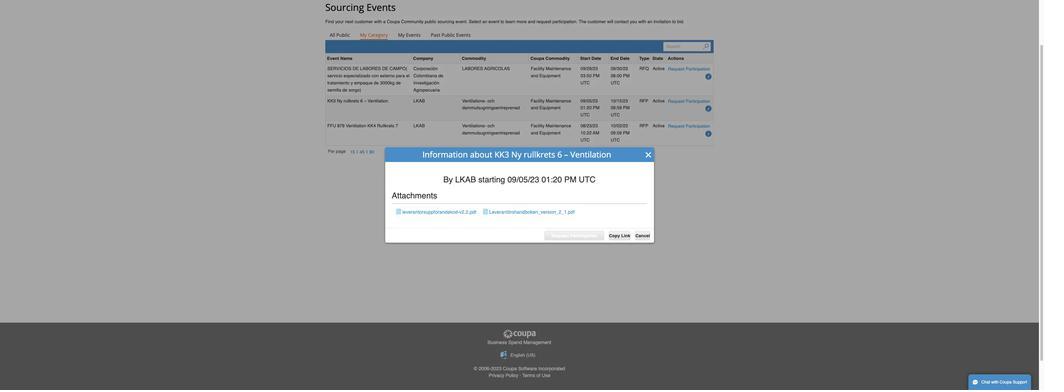 Task type: vqa. For each thing, say whether or not it's contained in the screenshot.
Date
yes



Task type: locate. For each thing, give the bounding box(es) containing it.
pm for 09/29/23
[[593, 73, 600, 78]]

1 customer from the left
[[355, 19, 373, 24]]

1 vertical spatial –
[[564, 149, 569, 160]]

0 horizontal spatial events
[[367, 1, 396, 14]]

–
[[364, 98, 367, 103], [564, 149, 569, 160]]

0 vertical spatial 6
[[361, 98, 363, 103]]

1 vertical spatial lkab
[[414, 123, 425, 128]]

past public events link
[[427, 30, 475, 40]]

2 09:59 from the top
[[611, 130, 622, 136]]

con
[[372, 73, 379, 78]]

lkab for kk3 ny rullkrets 6 – ventilation
[[414, 98, 425, 103]]

1 horizontal spatial rullkrets
[[524, 149, 556, 160]]

1 ventilations- from the top
[[462, 98, 487, 103]]

date inside button
[[592, 56, 601, 61]]

will
[[607, 19, 614, 24]]

externo
[[380, 73, 395, 78]]

1 to from the left
[[501, 19, 505, 24]]

request
[[668, 67, 685, 72], [668, 99, 685, 104], [668, 124, 685, 129], [552, 233, 569, 239]]

15
[[350, 150, 355, 155]]

attachments
[[392, 191, 437, 201]]

active for 10/15/23 09:59 pm utc
[[653, 98, 665, 103]]

0 horizontal spatial ny
[[337, 98, 343, 103]]

2 dammutsugningsentreprenad from the top
[[462, 130, 520, 136]]

1 horizontal spatial to
[[673, 19, 676, 24]]

2 customer from the left
[[588, 19, 606, 24]]

2 commodity from the left
[[546, 56, 570, 61]]

campo(
[[390, 66, 407, 71]]

request for 09/30/23 08:00 pm utc
[[668, 67, 685, 72]]

ventilations-
[[462, 98, 487, 103], [462, 123, 487, 128]]

0 vertical spatial –
[[364, 98, 367, 103]]

0 horizontal spatial labores
[[360, 66, 381, 71]]

management
[[524, 340, 552, 346]]

copy
[[609, 233, 620, 239]]

equipment for 03:50
[[540, 73, 561, 78]]

2 rfp from the top
[[640, 123, 649, 128]]

1 vertical spatial ventilations-
[[462, 123, 487, 128]]

request participation for 10/15/23 09:59 pm utc
[[668, 99, 711, 104]]

1 horizontal spatial 01:20
[[581, 105, 592, 111]]

1 vertical spatial ventilations- och dammutsugningsentreprenad
[[462, 123, 520, 136]]

maintenance left 08/23/23
[[546, 123, 571, 128]]

0 vertical spatial facility maintenance and equipment
[[531, 66, 571, 78]]

tratamiento
[[328, 80, 350, 86]]

with right you
[[639, 19, 647, 24]]

1 commodity from the left
[[462, 56, 486, 61]]

with right chat
[[992, 380, 999, 385]]

09:59 down the 10/02/23
[[611, 130, 622, 136]]

labores up con
[[360, 66, 381, 71]]

request participation inside request participation button
[[552, 233, 597, 239]]

facility maintenance and equipment for 09/05/23
[[531, 98, 571, 111]]

and for 09/29/23 03:50 pm utc
[[531, 73, 538, 78]]

facility for 09/05/23
[[531, 98, 545, 103]]

0 horizontal spatial rullkrets
[[344, 98, 359, 103]]

participation.
[[553, 19, 578, 24]]

01:20
[[581, 105, 592, 111], [542, 175, 562, 185]]

ventilations- och dammutsugningsentreprenad for 08/23/23
[[462, 123, 520, 136]]

1 vertical spatial dammutsugningsentreprenad
[[462, 130, 520, 136]]

utc for 10/02/23 09:59 pm utc
[[611, 138, 620, 143]]

1 equipment from the top
[[540, 73, 561, 78]]

2 vertical spatial active
[[653, 123, 665, 128]]

all
[[330, 32, 335, 38]]

1 labores from the left
[[360, 66, 381, 71]]

de right colombiana
[[439, 73, 444, 78]]

1 vertical spatial kk3
[[495, 149, 509, 160]]

1 09:59 from the top
[[611, 105, 622, 111]]

0 vertical spatial equipment
[[540, 73, 561, 78]]

0 vertical spatial kk3
[[328, 98, 336, 103]]

lkab down the agropecuaria
[[414, 98, 425, 103]]

my category link
[[356, 30, 392, 40]]

facility maintenance and equipment
[[531, 66, 571, 78], [531, 98, 571, 111], [531, 123, 571, 136]]

empaque
[[354, 80, 373, 86]]

1 dammutsugningsentreprenad from the top
[[462, 105, 520, 111]]

1 vertical spatial maintenance
[[546, 98, 571, 103]]

lkab inside information about kk3 ny rullkrets 6 – ventilation dialog
[[455, 175, 476, 185]]

my for my category
[[360, 32, 367, 38]]

rullkrets down sorgo)
[[344, 98, 359, 103]]

request participation for 10/02/23 09:59 pm utc
[[668, 124, 711, 129]]

09:59 for 10/15/23
[[611, 105, 622, 111]]

0 vertical spatial lkab
[[414, 98, 425, 103]]

lkab right 7
[[414, 123, 425, 128]]

1 och from the top
[[488, 98, 495, 103]]

09/05/23 up 08/23/23
[[581, 98, 598, 103]]

45 button
[[358, 149, 367, 156]]

2 vertical spatial lkab
[[455, 175, 476, 185]]

2 horizontal spatial events
[[456, 32, 471, 38]]

commodity left start
[[546, 56, 570, 61]]

ny up by lkab starting 09/05/23 01:20 pm utc
[[512, 149, 522, 160]]

2 maintenance from the top
[[546, 98, 571, 103]]

events inside my events link
[[406, 32, 421, 38]]

coupa supplier portal image
[[503, 330, 537, 340]]

0 horizontal spatial |
[[357, 150, 358, 155]]

2 facility maintenance and equipment from the top
[[531, 98, 571, 111]]

ventilations- for ventilation
[[462, 98, 487, 103]]

2 horizontal spatial ventilation
[[571, 149, 612, 160]]

© 2006-2023 coupa software incorporated
[[474, 366, 565, 372]]

0 vertical spatial och
[[488, 98, 495, 103]]

0 vertical spatial dammutsugningsentreprenad
[[462, 105, 520, 111]]

public right past
[[442, 32, 455, 38]]

pm inside 10/15/23 09:59 pm utc
[[623, 105, 630, 111]]

company
[[413, 56, 434, 61]]

– inside dialog
[[564, 149, 569, 160]]

90
[[369, 150, 374, 155]]

1 horizontal spatial 6
[[558, 149, 562, 160]]

09/29/23 03:50 pm utc
[[581, 66, 600, 86]]

pm inside the 10/02/23 09:59 pm utc
[[623, 130, 630, 136]]

09:59 down 10/15/23
[[611, 105, 622, 111]]

public right the all
[[337, 32, 350, 38]]

01:20 inside 09/05/23 01:20 pm utc
[[581, 105, 592, 111]]

commodity up labores agricolas
[[462, 56, 486, 61]]

rullkrets up by lkab starting 09/05/23 01:20 pm utc
[[524, 149, 556, 160]]

kk3 right about
[[495, 149, 509, 160]]

0 vertical spatial 01:20
[[581, 105, 592, 111]]

facility maintenance and equipment for 08/23/23
[[531, 123, 571, 136]]

active for 09/30/23 08:00 pm utc
[[653, 66, 665, 71]]

an left event
[[483, 19, 488, 24]]

2 och from the top
[[488, 123, 495, 128]]

utc inside 09/05/23 01:20 pm utc
[[581, 113, 590, 118]]

1 my from the left
[[360, 32, 367, 38]]

leverantorsuppforandekod-v2.2.pdf link
[[403, 210, 477, 215]]

leverantorsuppforandekod-v2.2.pdf
[[403, 210, 477, 215]]

utc inside 09/29/23 03:50 pm utc
[[581, 80, 590, 86]]

ventilations- och dammutsugningsentreprenad
[[462, 98, 520, 111], [462, 123, 520, 136]]

1 horizontal spatial labores
[[462, 66, 483, 71]]

coupa
[[387, 19, 400, 24], [531, 56, 545, 61], [503, 366, 517, 372], [1000, 380, 1012, 385]]

0 vertical spatial rfp
[[640, 98, 649, 103]]

1 vertical spatial ventilation
[[346, 123, 366, 128]]

| left 90
[[367, 150, 368, 155]]

my
[[360, 32, 367, 38], [398, 32, 405, 38]]

select
[[469, 19, 481, 24]]

events down event. on the left of page
[[456, 32, 471, 38]]

0 vertical spatial active
[[653, 66, 665, 71]]

2 vertical spatial maintenance
[[546, 123, 571, 128]]

utc for 08/23/23 10:22 am utc
[[581, 138, 590, 143]]

y
[[351, 80, 353, 86]]

request for 10/15/23 09:59 pm utc
[[668, 99, 685, 104]]

1 vertical spatial facility
[[531, 98, 545, 103]]

information about kk3 ny rullkrets 6 – ventilation dialog
[[385, 148, 654, 243]]

1 vertical spatial rfp
[[640, 123, 649, 128]]

events down community
[[406, 32, 421, 38]]

cancel button
[[635, 231, 651, 241]]

my down community
[[398, 32, 405, 38]]

1 horizontal spatial ny
[[512, 149, 522, 160]]

request participation button
[[668, 66, 711, 73], [668, 98, 711, 105], [668, 123, 711, 130], [545, 231, 605, 241]]

1 horizontal spatial ventilation
[[368, 98, 388, 103]]

agricolas
[[484, 66, 510, 71]]

my events
[[398, 32, 421, 38]]

2 equipment from the top
[[540, 105, 561, 111]]

navigation
[[328, 149, 376, 156]]

1 vertical spatial facility maintenance and equipment
[[531, 98, 571, 111]]

state button
[[653, 55, 663, 62]]

sorgo)
[[349, 88, 361, 93]]

rfp for 10/02/23 09:59 pm utc
[[640, 123, 649, 128]]

1 horizontal spatial events
[[406, 32, 421, 38]]

10/02/23 09:59 pm utc
[[611, 123, 630, 143]]

0 vertical spatial ventilation
[[368, 98, 388, 103]]

de down tratamiento
[[343, 88, 347, 93]]

events up a
[[367, 1, 396, 14]]

date for start date
[[592, 56, 601, 61]]

to left learn
[[501, 19, 505, 24]]

0 horizontal spatial an
[[483, 19, 488, 24]]

2 vertical spatial facility maintenance and equipment
[[531, 123, 571, 136]]

pm inside 09/05/23 01:20 pm utc
[[593, 105, 600, 111]]

879
[[337, 123, 345, 128]]

all public link
[[325, 30, 354, 40]]

6
[[361, 98, 363, 103], [558, 149, 562, 160]]

starting
[[479, 175, 505, 185]]

0 horizontal spatial de
[[353, 66, 359, 71]]

| left 45
[[357, 150, 358, 155]]

2 vertical spatial facility
[[531, 123, 545, 128]]

09:59 inside the 10/02/23 09:59 pm utc
[[611, 130, 622, 136]]

1 active from the top
[[653, 66, 665, 71]]

labores agricolas
[[462, 66, 510, 71]]

request participation button for 10/15/23 09:59 pm utc
[[668, 98, 711, 105]]

utc inside information about kk3 ny rullkrets 6 – ventilation dialog
[[579, 175, 596, 185]]

event
[[489, 19, 500, 24]]

1 vertical spatial rullkrets
[[524, 149, 556, 160]]

privacy policy link
[[489, 373, 519, 379]]

09/05/23 down information about kk3 ny rullkrets 6 – ventilation
[[508, 175, 540, 185]]

7
[[396, 123, 398, 128]]

och
[[488, 98, 495, 103], [488, 123, 495, 128]]

1 horizontal spatial de
[[382, 66, 389, 71]]

1 facility from the top
[[531, 66, 545, 71]]

1 rfp from the top
[[640, 98, 649, 103]]

my for my events
[[398, 32, 405, 38]]

rfp right 10/15/23
[[640, 98, 649, 103]]

1 vertical spatial 01:20
[[542, 175, 562, 185]]

0 vertical spatial ny
[[337, 98, 343, 103]]

1 maintenance from the top
[[546, 66, 571, 71]]

the
[[579, 19, 587, 24]]

0 vertical spatial ventilations-
[[462, 98, 487, 103]]

utc inside 09/30/23 08:00 pm utc
[[611, 80, 620, 86]]

colombiana
[[414, 73, 437, 78]]

3 facility from the top
[[531, 123, 545, 128]]

1 horizontal spatial customer
[[588, 19, 606, 24]]

events for my events
[[406, 32, 421, 38]]

och down labores agricolas
[[488, 98, 495, 103]]

commodity button
[[462, 55, 486, 62]]

0 vertical spatial maintenance
[[546, 66, 571, 71]]

ventilation down the 3000kg
[[368, 98, 388, 103]]

events inside past public events link
[[456, 32, 471, 38]]

0 horizontal spatial customer
[[355, 19, 373, 24]]

1 horizontal spatial kk3
[[495, 149, 509, 160]]

request participation button for 09/30/23 08:00 pm utc
[[668, 66, 711, 73]]

2 horizontal spatial with
[[992, 380, 999, 385]]

de down para
[[396, 80, 401, 86]]

1 horizontal spatial my
[[398, 32, 405, 38]]

1 horizontal spatial commodity
[[546, 56, 570, 61]]

labores down commodity button
[[462, 66, 483, 71]]

2 vertical spatial ventilation
[[571, 149, 612, 160]]

an left the invitation
[[648, 19, 653, 24]]

ventilation right 879 in the left top of the page
[[346, 123, 366, 128]]

customer right next
[[355, 19, 373, 24]]

3 maintenance from the top
[[546, 123, 571, 128]]

pm inside 09/29/23 03:50 pm utc
[[593, 73, 600, 78]]

1 date from the left
[[592, 56, 601, 61]]

1 vertical spatial equipment
[[540, 105, 561, 111]]

maintenance down coupa commodity button
[[546, 66, 571, 71]]

end date
[[611, 56, 630, 61]]

0 vertical spatial ventilations- och dammutsugningsentreprenad
[[462, 98, 520, 111]]

active for 10/02/23 09:59 pm utc
[[653, 123, 665, 128]]

2 public from the left
[[442, 32, 455, 38]]

servicios
[[328, 66, 352, 71]]

09/05/23
[[581, 98, 598, 103], [508, 175, 540, 185]]

2 vertical spatial equipment
[[540, 130, 561, 136]]

2 date from the left
[[620, 56, 630, 61]]

1 horizontal spatial an
[[648, 19, 653, 24]]

0 horizontal spatial public
[[337, 32, 350, 38]]

customer
[[355, 19, 373, 24], [588, 19, 606, 24]]

utc inside the 10/02/23 09:59 pm utc
[[611, 138, 620, 143]]

2 my from the left
[[398, 32, 405, 38]]

1 horizontal spatial 09/05/23
[[581, 98, 598, 103]]

2 ventilations- from the top
[[462, 123, 487, 128]]

ny down the semilla
[[337, 98, 343, 103]]

0 vertical spatial 09/05/23
[[581, 98, 598, 103]]

de up especializado
[[353, 66, 359, 71]]

utc for 09/29/23 03:50 pm utc
[[581, 80, 590, 86]]

1 vertical spatial 09:59
[[611, 130, 622, 136]]

to left bid.
[[673, 19, 676, 24]]

2 de from the left
[[382, 66, 389, 71]]

sourcing
[[438, 19, 455, 24]]

bid.
[[678, 19, 685, 24]]

sourcing
[[325, 1, 364, 14]]

0 vertical spatial rullkrets
[[344, 98, 359, 103]]

1 vertical spatial 09/05/23
[[508, 175, 540, 185]]

1 facility maintenance and equipment from the top
[[531, 66, 571, 78]]

kk3 down the semilla
[[328, 98, 336, 103]]

2 ventilations- och dammutsugningsentreprenad from the top
[[462, 123, 520, 136]]

utc inside 08/23/23 10:22 am utc
[[581, 138, 590, 143]]

2 facility from the top
[[531, 98, 545, 103]]

ventilation down 08/23/23 10:22 am utc
[[571, 149, 612, 160]]

1 vertical spatial och
[[488, 123, 495, 128]]

pm inside 09/30/23 08:00 pm utc
[[623, 73, 630, 78]]

to
[[501, 19, 505, 24], [673, 19, 676, 24]]

2006-
[[479, 366, 491, 372]]

chat with coupa support button
[[969, 375, 1032, 391]]

2 active from the top
[[653, 98, 665, 103]]

och up about
[[488, 123, 495, 128]]

1 vertical spatial 6
[[558, 149, 562, 160]]

0 vertical spatial 09:59
[[611, 105, 622, 111]]

6 inside dialog
[[558, 149, 562, 160]]

request inside information about kk3 ny rullkrets 6 – ventilation dialog
[[552, 233, 569, 239]]

pm for 10/02/23
[[623, 130, 630, 136]]

2 | from the left
[[367, 150, 368, 155]]

1 horizontal spatial public
[[442, 32, 455, 38]]

dammutsugningsentreprenad
[[462, 105, 520, 111], [462, 130, 520, 136]]

date right end at top
[[620, 56, 630, 61]]

3 equipment from the top
[[540, 130, 561, 136]]

my left category
[[360, 32, 367, 38]]

of
[[537, 373, 541, 379]]

lkab right by
[[455, 175, 476, 185]]

1 public from the left
[[337, 32, 350, 38]]

©
[[474, 366, 478, 372]]

0 horizontal spatial 01:20
[[542, 175, 562, 185]]

terms of use link
[[523, 373, 551, 379]]

tab list
[[325, 30, 714, 40]]

1 ventilations- och dammutsugningsentreprenad from the top
[[462, 98, 520, 111]]

maintenance left 09/05/23 01:20 pm utc at the right top
[[546, 98, 571, 103]]

all public
[[330, 32, 350, 38]]

request for 10/02/23 09:59 pm utc
[[668, 124, 685, 129]]

customer left will
[[588, 19, 606, 24]]

1 vertical spatial ny
[[512, 149, 522, 160]]

dammutsugningsentreprenad for 01:20
[[462, 105, 520, 111]]

my category
[[360, 32, 388, 38]]

09:59 inside 10/15/23 09:59 pm utc
[[611, 105, 622, 111]]

3 facility maintenance and equipment from the top
[[531, 123, 571, 136]]

navigation containing per page
[[328, 149, 376, 156]]

date inside 'button'
[[620, 56, 630, 61]]

0 horizontal spatial date
[[592, 56, 601, 61]]

1 horizontal spatial –
[[564, 149, 569, 160]]

with left a
[[374, 19, 382, 24]]

0 horizontal spatial my
[[360, 32, 367, 38]]

category
[[368, 32, 388, 38]]

0 horizontal spatial to
[[501, 19, 505, 24]]

1 horizontal spatial |
[[367, 150, 368, 155]]

1 vertical spatial active
[[653, 98, 665, 103]]

support
[[1013, 380, 1028, 385]]

utc inside 10/15/23 09:59 pm utc
[[611, 113, 620, 118]]

de up externo
[[382, 66, 389, 71]]

date right start
[[592, 56, 601, 61]]

1 horizontal spatial date
[[620, 56, 630, 61]]

09:59 for 10/02/23
[[611, 130, 622, 136]]

date for end date
[[620, 56, 630, 61]]

leverantörshandboken_version_2_1.pdf
[[489, 210, 575, 215]]

kk3
[[328, 98, 336, 103], [495, 149, 509, 160]]

page
[[336, 149, 346, 154]]

0 vertical spatial facility
[[531, 66, 545, 71]]

rfp right the 10/02/23
[[640, 123, 649, 128]]

0 horizontal spatial commodity
[[462, 56, 486, 61]]

0 horizontal spatial 09/05/23
[[508, 175, 540, 185]]

close image
[[645, 152, 652, 159]]

3 active from the top
[[653, 123, 665, 128]]

(us)
[[526, 353, 536, 358]]



Task type: describe. For each thing, give the bounding box(es) containing it.
semilla
[[328, 88, 341, 93]]

09/29/23
[[581, 66, 598, 71]]

3000kg
[[380, 80, 395, 86]]

business spend management
[[488, 340, 552, 346]]

invitation
[[654, 19, 671, 24]]

0 horizontal spatial kk3
[[328, 98, 336, 103]]

08:00
[[611, 73, 622, 78]]

ffu 879 ventilation kk4 rullkrets 7
[[328, 123, 398, 128]]

event.
[[456, 19, 468, 24]]

09/05/23 01:20 pm utc
[[581, 98, 600, 118]]

leverantorsuppforandekod-
[[403, 210, 460, 215]]

facility for 08/23/23
[[531, 123, 545, 128]]

with inside button
[[992, 380, 999, 385]]

pm inside information about kk3 ny rullkrets 6 – ventilation dialog
[[565, 175, 577, 185]]

0 horizontal spatial ventilation
[[346, 123, 366, 128]]

09/30/23
[[611, 66, 628, 71]]

tab list containing all public
[[325, 30, 714, 40]]

v2.2.pdf
[[460, 210, 477, 215]]

type state
[[640, 56, 663, 61]]

2023
[[491, 366, 502, 372]]

copy link button
[[609, 231, 631, 241]]

coupa commodity button
[[531, 55, 570, 62]]

agropecuaria
[[414, 88, 440, 93]]

2 an from the left
[[648, 19, 653, 24]]

de down con
[[374, 80, 379, 86]]

request participation for 09/30/23 08:00 pm utc
[[668, 67, 711, 72]]

ny inside dialog
[[512, 149, 522, 160]]

utc for 10/15/23 09:59 pm utc
[[611, 113, 620, 118]]

participation for 10/02/23 09:59 pm utc
[[686, 124, 711, 129]]

public for all
[[337, 32, 350, 38]]

2 to from the left
[[673, 19, 676, 24]]

10/15/23
[[611, 98, 628, 103]]

kk3 ny rullkrets 6 – ventilation
[[328, 98, 388, 103]]

end
[[611, 56, 619, 61]]

lkab for ffu 879 ventilation kk4 rullkrets 7
[[414, 123, 425, 128]]

maintenance for 09/29/23
[[546, 66, 571, 71]]

maintenance for 09/05/23
[[546, 98, 571, 103]]

chat
[[982, 380, 991, 385]]

copy link
[[609, 233, 631, 239]]

sourcing events
[[325, 1, 396, 14]]

0 horizontal spatial with
[[374, 19, 382, 24]]

servicio
[[328, 73, 343, 78]]

ventilations- for 7
[[462, 123, 487, 128]]

kk3 inside dialog
[[495, 149, 509, 160]]

request
[[537, 19, 552, 24]]

commodity inside coupa commodity button
[[546, 56, 570, 61]]

chat with coupa support
[[982, 380, 1028, 385]]

0 horizontal spatial –
[[364, 98, 367, 103]]

equipment for 10:22
[[540, 130, 561, 136]]

facility for 09/29/23
[[531, 66, 545, 71]]

a
[[383, 19, 386, 24]]

0 horizontal spatial 6
[[361, 98, 363, 103]]

contact
[[615, 19, 629, 24]]

participation for 09/30/23 08:00 pm utc
[[686, 67, 711, 72]]

och for 08/23/23 10:22 am utc
[[488, 123, 495, 128]]

15 button
[[348, 149, 357, 156]]

rfp for 10/15/23 09:59 pm utc
[[640, 98, 649, 103]]

1 horizontal spatial with
[[639, 19, 647, 24]]

ffu
[[328, 123, 336, 128]]

rullkrets
[[377, 123, 395, 128]]

maintenance for 08/23/23
[[546, 123, 571, 128]]

per page
[[328, 149, 346, 154]]

Search text field
[[664, 42, 711, 52]]

state
[[653, 56, 663, 61]]

software
[[518, 366, 537, 372]]

dammutsugningsentreprenad for 10:22
[[462, 130, 520, 136]]

type
[[640, 56, 650, 61]]

and for 09/05/23 01:20 pm utc
[[531, 105, 538, 111]]

ventilations- och dammutsugningsentreprenad for 09/05/23
[[462, 98, 520, 111]]

public
[[425, 19, 437, 24]]

actions button
[[668, 55, 684, 62]]

08/23/23
[[581, 123, 598, 128]]

link
[[622, 233, 631, 239]]

labores inside the servicios de labores de campo( servicio especializado con externo para el tratamiento y empaque  de 3000kg de semilla de sorgo)
[[360, 66, 381, 71]]

search image
[[703, 44, 709, 50]]

learn
[[506, 19, 516, 24]]

2 labores from the left
[[462, 66, 483, 71]]

event
[[327, 56, 339, 61]]

public for past
[[442, 32, 455, 38]]

terms
[[523, 373, 535, 379]]

90 button
[[368, 149, 376, 156]]

past public events
[[431, 32, 471, 38]]

rfq
[[640, 66, 649, 71]]

och for 09/05/23 01:20 pm utc
[[488, 98, 495, 103]]

utc for 09/05/23 01:20 pm utc
[[581, 113, 590, 118]]

ventilation inside dialog
[[571, 149, 612, 160]]

start
[[581, 56, 591, 61]]

incorporated
[[539, 366, 565, 372]]

request participation button for 10/02/23 09:59 pm utc
[[668, 123, 711, 130]]

01:20 inside information about kk3 ny rullkrets 6 – ventilation dialog
[[542, 175, 562, 185]]

servicios de labores de campo( servicio especializado con externo para el tratamiento y empaque  de 3000kg de semilla de sorgo)
[[328, 66, 410, 93]]

event name
[[327, 56, 353, 61]]

information
[[423, 149, 468, 160]]

participation for 10/15/23 09:59 pm utc
[[686, 99, 711, 104]]

facility maintenance and equipment for 09/29/23
[[531, 66, 571, 78]]

investigación
[[414, 80, 440, 86]]

and for 08/23/23 10:22 am utc
[[531, 130, 538, 136]]

de inside corporación colombiana de investigación agropecuaria
[[439, 73, 444, 78]]

especializado
[[344, 73, 371, 78]]

company button
[[413, 55, 434, 62]]

10/15/23 09:59 pm utc
[[611, 98, 630, 118]]

pm for 09/30/23
[[623, 73, 630, 78]]

1 de from the left
[[353, 66, 359, 71]]

09/30/23 08:00 pm utc
[[611, 66, 630, 86]]

request participation button inside information about kk3 ny rullkrets 6 – ventilation dialog
[[545, 231, 605, 241]]

15 | 45 | 90
[[350, 150, 374, 155]]

start date button
[[581, 55, 601, 62]]

am
[[593, 130, 600, 136]]

utc for 09/30/23 08:00 pm utc
[[611, 80, 620, 86]]

community
[[401, 19, 424, 24]]

find
[[325, 19, 334, 24]]

el
[[406, 73, 410, 78]]

terms of use
[[523, 373, 551, 379]]

09/05/23 inside 09/05/23 01:20 pm utc
[[581, 98, 598, 103]]

name
[[340, 56, 353, 61]]

by lkab starting 09/05/23 01:20 pm utc
[[444, 175, 596, 185]]

equipment for 01:20
[[540, 105, 561, 111]]

pm for 09/05/23
[[593, 105, 600, 111]]

09/05/23 inside information about kk3 ny rullkrets 6 – ventilation dialog
[[508, 175, 540, 185]]

corporación
[[414, 66, 438, 71]]

your
[[335, 19, 344, 24]]

my events link
[[394, 30, 425, 40]]

find your next customer with a coupa community public sourcing event. select an event to learn more and request participation. the customer will contact you with an invitation to bid.
[[325, 19, 685, 24]]

1 | from the left
[[357, 150, 358, 155]]

by
[[444, 175, 453, 185]]

business
[[488, 340, 507, 346]]

english
[[511, 353, 525, 358]]

you
[[630, 19, 637, 24]]

events for sourcing events
[[367, 1, 396, 14]]

information about kk3 ny rullkrets 6 – ventilation
[[423, 149, 612, 160]]

10:22
[[581, 130, 592, 136]]

participation inside information about kk3 ny rullkrets 6 – ventilation dialog
[[571, 233, 597, 239]]

more
[[517, 19, 527, 24]]

event name button
[[327, 55, 353, 62]]

pm for 10/15/23
[[623, 105, 630, 111]]

1 an from the left
[[483, 19, 488, 24]]

rullkrets inside information about kk3 ny rullkrets 6 – ventilation dialog
[[524, 149, 556, 160]]



